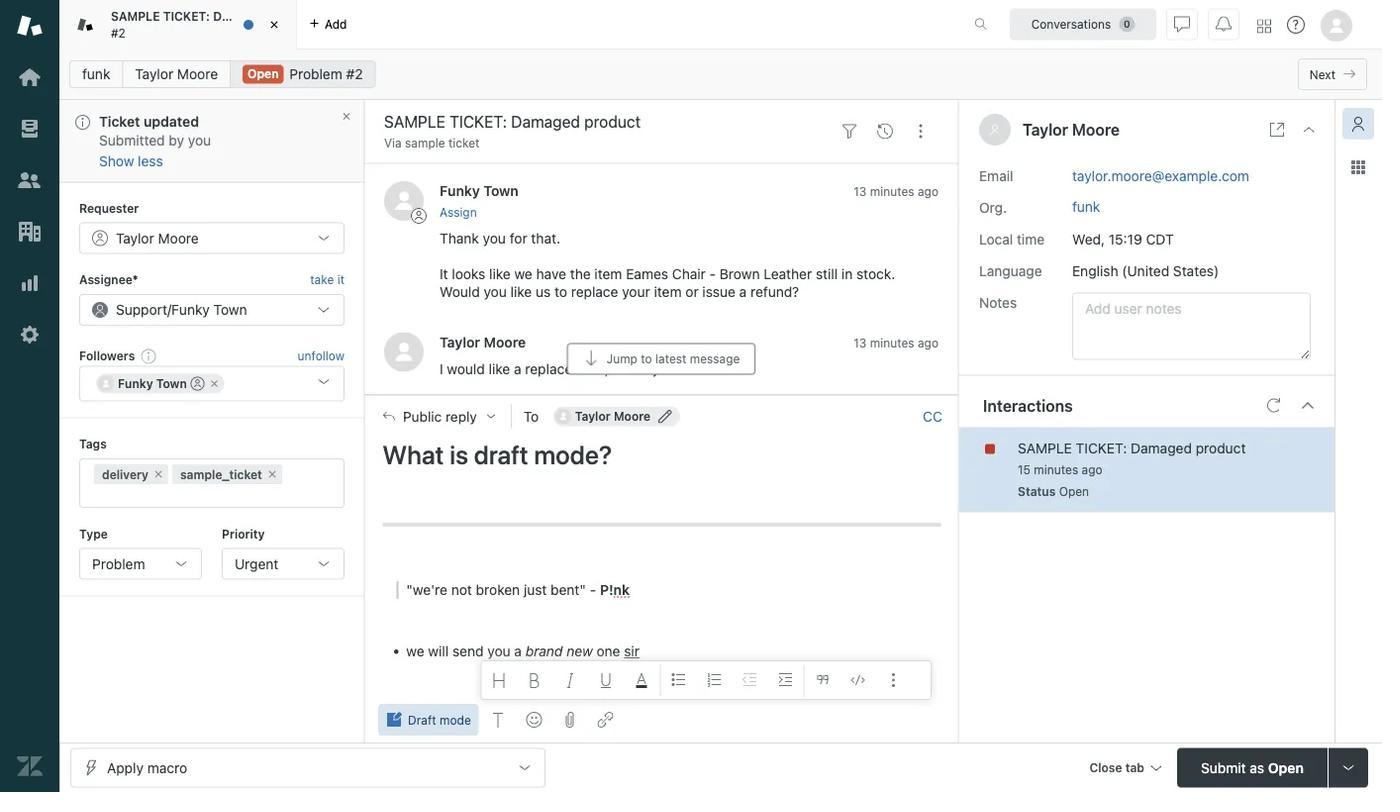 Task type: locate. For each thing, give the bounding box(es) containing it.
bulleted list (cmd shift 8) image
[[671, 673, 687, 688]]

sample inside sample ticket: damaged product #2
[[111, 9, 160, 23]]

13 minutes ago text field down events "image"
[[854, 185, 939, 199]]

1 vertical spatial ticket:
[[1076, 440, 1128, 456]]

avatar image left i
[[384, 333, 424, 372]]

product for sample ticket: damaged product 15 minutes ago status open
[[1196, 440, 1247, 456]]

displays possible ticket submission types image
[[1341, 760, 1357, 776]]

funky for funky town
[[118, 377, 153, 391]]

the
[[570, 266, 591, 282]]

is
[[450, 439, 469, 469]]

cc button
[[923, 408, 943, 426]]

1 vertical spatial -
[[590, 582, 597, 598]]

what
[[383, 439, 444, 469]]

0 vertical spatial a
[[740, 284, 747, 300]]

13 minutes ago text field down stock.
[[854, 336, 939, 350]]

updated
[[144, 113, 199, 130]]

decrease indent (cmd [) image
[[743, 673, 759, 688]]

cdt
[[1147, 231, 1175, 247]]

tab containing sample ticket: damaged product
[[59, 0, 318, 50]]

1 horizontal spatial town
[[214, 302, 247, 318]]

next button
[[1299, 58, 1368, 90]]

0 vertical spatial we
[[515, 266, 533, 282]]

english
[[1073, 263, 1119, 279]]

reply
[[446, 408, 477, 425]]

edit user image
[[659, 410, 673, 424]]

0 vertical spatial close image
[[264, 15, 284, 35]]

you
[[188, 132, 211, 149], [483, 230, 506, 247], [484, 284, 507, 300], [488, 643, 511, 659]]

ticket actions image
[[913, 124, 929, 139]]

2 vertical spatial funky
[[118, 377, 153, 391]]

sample
[[405, 136, 445, 150]]

2 horizontal spatial town
[[484, 183, 519, 200]]

states)
[[1174, 263, 1220, 279]]

1 vertical spatial 13 minutes ago
[[854, 336, 939, 350]]

0 vertical spatial open
[[248, 67, 279, 81]]

0 horizontal spatial to
[[555, 284, 568, 300]]

underline (cmd u) image
[[599, 673, 615, 688]]

funky
[[440, 183, 480, 200], [171, 302, 210, 318], [118, 377, 153, 391]]

you inside the ticket updated submitted by you show less
[[188, 132, 211, 149]]

add attachment image
[[562, 712, 578, 728]]

funk up ticket
[[82, 66, 110, 82]]

town inside funky town assign
[[484, 183, 519, 200]]

ticket: for sample ticket: damaged product 15 minutes ago status open
[[1076, 440, 1128, 456]]

avatar image
[[384, 182, 424, 221], [384, 333, 424, 372]]

taylor moore link up would at left top
[[440, 334, 526, 350]]

funk for funk link in secondary element
[[82, 66, 110, 82]]

user image
[[990, 124, 1001, 136], [991, 125, 1000, 135]]

taylor moore inside requester element
[[116, 230, 199, 246]]

1 vertical spatial close image
[[1302, 122, 1318, 138]]

0 horizontal spatial close image
[[264, 15, 284, 35]]

a left replacement,
[[514, 361, 522, 378]]

would
[[447, 361, 485, 378]]

a
[[740, 284, 747, 300], [514, 361, 522, 378], [515, 643, 522, 659]]

problem for problem
[[92, 556, 145, 572]]

open inside sample ticket: damaged product 15 minutes ago status open
[[1060, 485, 1090, 499]]

wed,
[[1073, 231, 1106, 247]]

town
[[484, 183, 519, 200], [214, 302, 247, 318], [156, 377, 187, 391]]

format text image
[[491, 712, 507, 728]]

0 horizontal spatial remove image
[[153, 468, 164, 480]]

funky right support
[[171, 302, 210, 318]]

taylor moore link up updated
[[122, 60, 231, 88]]

us
[[536, 284, 551, 300]]

one
[[597, 643, 621, 659]]

close image
[[264, 15, 284, 35], [1302, 122, 1318, 138]]

1 horizontal spatial sample
[[1018, 440, 1073, 456]]

a inside eames chair - brown leather still in stock. would you like us to replace your item or issue a refund?
[[740, 284, 747, 300]]

0 vertical spatial item
[[595, 266, 623, 282]]

secondary element
[[59, 54, 1383, 94]]

bold (cmd b) image
[[528, 673, 544, 688]]

brand
[[526, 643, 563, 659]]

open left problem #2
[[248, 67, 279, 81]]

close tab
[[1090, 761, 1145, 775]]

town inside "assignee*" element
[[214, 302, 247, 318]]

add link (cmd k) image
[[598, 712, 614, 728]]

1 13 minutes ago text field from the top
[[854, 185, 939, 199]]

open down 15 minutes ago text box
[[1060, 485, 1090, 499]]

replace
[[571, 284, 619, 300]]

0 vertical spatial problem
[[290, 66, 343, 82]]

we left will at the left bottom of the page
[[407, 643, 425, 659]]

like inside eames chair - brown leather still in stock. would you like us to replace your item or issue a refund?
[[511, 284, 532, 300]]

0 horizontal spatial damaged
[[213, 9, 268, 23]]

sample_ticket
[[180, 467, 262, 481]]

open
[[248, 67, 279, 81], [1060, 485, 1090, 499], [1269, 760, 1305, 776]]

0 vertical spatial ago
[[918, 185, 939, 199]]

minutes for thank you for that.
[[871, 185, 915, 199]]

leather
[[764, 266, 812, 282]]

1 13 from the top
[[854, 185, 867, 199]]

item up replace
[[595, 266, 623, 282]]

show less button
[[99, 152, 163, 170]]

alert containing ticket updated
[[59, 100, 365, 183]]

apps image
[[1351, 159, 1367, 175]]

thank you for that.
[[440, 230, 561, 247]]

you inside eames chair - brown leather still in stock. would you like us to replace your item or issue a refund?
[[484, 284, 507, 300]]

0 vertical spatial #2
[[111, 26, 126, 40]]

1 horizontal spatial to
[[641, 352, 652, 366]]

13 minutes ago text field for i would like a replacement, thank you.
[[854, 336, 939, 350]]

town inside option
[[156, 377, 187, 391]]

submitted
[[99, 132, 165, 149]]

0 vertical spatial -
[[710, 266, 716, 282]]

1 horizontal spatial problem
[[290, 66, 343, 82]]

bent"
[[551, 582, 586, 598]]

you right by on the left
[[188, 132, 211, 149]]

i would like a replacement, thank you.
[[440, 361, 679, 378]]

moore inside conversationlabel log
[[484, 334, 526, 350]]

remove image
[[209, 378, 221, 390]]

problem inside secondary element
[[290, 66, 343, 82]]

assign
[[440, 206, 477, 220]]

insert emojis image
[[527, 712, 543, 728]]

ago down ticket actions icon
[[918, 185, 939, 199]]

you down looks
[[484, 284, 507, 300]]

1 vertical spatial minutes
[[871, 336, 915, 350]]

1 13 minutes ago from the top
[[854, 185, 939, 199]]

we inside conversationlabel log
[[515, 266, 533, 282]]

by
[[169, 132, 184, 149]]

0 horizontal spatial funky
[[118, 377, 153, 391]]

item inside eames chair - brown leather still in stock. would you like us to replace your item or issue a refund?
[[654, 284, 682, 300]]

taylor inside requester element
[[116, 230, 154, 246]]

taylor moore inside conversationlabel log
[[440, 334, 526, 350]]

2 horizontal spatial funky
[[440, 183, 480, 200]]

1 vertical spatial funk
[[1073, 198, 1101, 215]]

#2 up 'close ticket collision notification' icon
[[346, 66, 363, 82]]

0 horizontal spatial item
[[595, 266, 623, 282]]

like for a
[[489, 361, 510, 378]]

customer context image
[[1351, 116, 1367, 132]]

0 vertical spatial to
[[555, 284, 568, 300]]

2 vertical spatial ago
[[1082, 463, 1103, 477]]

2 remove image from the left
[[266, 468, 278, 480]]

your
[[622, 284, 651, 300]]

main element
[[0, 0, 59, 792]]

ticket:
[[163, 9, 210, 23], [1076, 440, 1128, 456]]

0 vertical spatial ticket:
[[163, 9, 210, 23]]

0 horizontal spatial funk
[[82, 66, 110, 82]]

1 vertical spatial funky
[[171, 302, 210, 318]]

1 horizontal spatial funk
[[1073, 198, 1101, 215]]

type
[[79, 527, 108, 541]]

problem inside popup button
[[92, 556, 145, 572]]

town right "/"
[[214, 302, 247, 318]]

town left user is an agent icon
[[156, 377, 187, 391]]

alert
[[59, 100, 365, 183]]

new
[[567, 643, 593, 659]]

damaged inside sample ticket: damaged product 15 minutes ago status open
[[1131, 440, 1193, 456]]

1 vertical spatial 13 minutes ago text field
[[854, 336, 939, 350]]

close ticket collision notification image
[[341, 110, 353, 122]]

1 vertical spatial town
[[214, 302, 247, 318]]

0 vertical spatial funk link
[[69, 60, 123, 88]]

product inside sample ticket: damaged product #2
[[272, 9, 318, 23]]

2 vertical spatial minutes
[[1035, 463, 1079, 477]]

0 vertical spatial 13 minutes ago
[[854, 185, 939, 199]]

0 horizontal spatial problem
[[92, 556, 145, 572]]

1 vertical spatial avatar image
[[384, 333, 424, 372]]

you left for
[[483, 230, 506, 247]]

"we're
[[407, 582, 448, 598]]

2 13 minutes ago text field from the top
[[854, 336, 939, 350]]

to right jump on the left of the page
[[641, 352, 652, 366]]

taylor.moore@example.com
[[1073, 167, 1250, 184]]

quote (cmd shift 9) image
[[815, 673, 831, 688]]

funky inside funky town assign
[[440, 183, 480, 200]]

13 minutes ago for thank you for that.
[[854, 185, 939, 199]]

product inside sample ticket: damaged product 15 minutes ago status open
[[1196, 440, 1247, 456]]

sample inside sample ticket: damaged product 15 minutes ago status open
[[1018, 440, 1073, 456]]

hide composer image
[[654, 387, 670, 403]]

1 vertical spatial to
[[641, 352, 652, 366]]

0 vertical spatial funk
[[82, 66, 110, 82]]

-
[[710, 266, 716, 282], [590, 582, 597, 598]]

0 vertical spatial town
[[484, 183, 519, 200]]

1 horizontal spatial #2
[[346, 66, 363, 82]]

town up thank you for that.
[[484, 183, 519, 200]]

13 for i would like a replacement, thank you.
[[854, 336, 867, 350]]

1 vertical spatial we
[[407, 643, 425, 659]]

ticket
[[449, 136, 480, 150]]

customers image
[[17, 167, 43, 193]]

2 vertical spatial a
[[515, 643, 522, 659]]

minutes down events "image"
[[871, 185, 915, 199]]

0 horizontal spatial ticket:
[[163, 9, 210, 23]]

0 horizontal spatial #2
[[111, 26, 126, 40]]

public reply button
[[366, 396, 511, 438]]

#2
[[111, 26, 126, 40], [346, 66, 363, 82]]

#2 right zendesk support icon
[[111, 26, 126, 40]]

we left have
[[515, 266, 533, 282]]

draft mode
[[408, 713, 471, 727]]

tabs tab list
[[59, 0, 954, 50]]

avatar image left assign
[[384, 182, 424, 221]]

open right as
[[1269, 760, 1305, 776]]

tab
[[59, 0, 318, 50]]

funky inside option
[[118, 377, 153, 391]]

1 vertical spatial problem
[[92, 556, 145, 572]]

interactions
[[984, 396, 1073, 415]]

1 avatar image from the top
[[384, 182, 424, 221]]

close
[[1090, 761, 1123, 775]]

0 horizontal spatial sample
[[111, 9, 160, 23]]

like right looks
[[489, 266, 511, 282]]

reporting image
[[17, 270, 43, 296]]

urgent button
[[222, 548, 345, 580]]

0 horizontal spatial product
[[272, 9, 318, 23]]

0 vertical spatial 13
[[854, 185, 867, 199]]

remove image
[[153, 468, 164, 480], [266, 468, 278, 480]]

taylor
[[135, 66, 173, 82], [1023, 120, 1069, 139], [116, 230, 154, 246], [440, 334, 480, 350], [575, 410, 611, 424]]

minutes
[[871, 185, 915, 199], [871, 336, 915, 350], [1035, 463, 1079, 477]]

13 minutes ago down events "image"
[[854, 185, 939, 199]]

draft
[[474, 439, 529, 469]]

town for funky town assign
[[484, 183, 519, 200]]

1 horizontal spatial funky
[[171, 302, 210, 318]]

minutes for i would like a replacement, thank you.
[[871, 336, 915, 350]]

a down brown
[[740, 284, 747, 300]]

will
[[428, 643, 449, 659]]

15 minutes ago text field
[[1018, 463, 1103, 477]]

funky right funkytownclown1@gmail.com "image"
[[118, 377, 153, 391]]

close image right view more details image
[[1302, 122, 1318, 138]]

close image left add popup button
[[264, 15, 284, 35]]

1 horizontal spatial taylor moore link
[[440, 334, 526, 350]]

1 vertical spatial open
[[1060, 485, 1090, 499]]

problem for problem #2
[[290, 66, 343, 82]]

to inside button
[[641, 352, 652, 366]]

0 horizontal spatial we
[[407, 643, 425, 659]]

1 horizontal spatial remove image
[[266, 468, 278, 480]]

13 minutes ago down stock.
[[854, 336, 939, 350]]

0 vertical spatial minutes
[[871, 185, 915, 199]]

13 for thank you for that.
[[854, 185, 867, 199]]

a left brand
[[515, 643, 522, 659]]

2 vertical spatial like
[[489, 361, 510, 378]]

1 vertical spatial like
[[511, 284, 532, 300]]

funk inside secondary element
[[82, 66, 110, 82]]

1 vertical spatial ago
[[918, 336, 939, 350]]

you up headings image
[[488, 643, 511, 659]]

conversations
[[1032, 17, 1112, 31]]

sample
[[111, 9, 160, 23], [1018, 440, 1073, 456]]

ticket: inside sample ticket: damaged product #2
[[163, 9, 210, 23]]

for
[[510, 230, 528, 247]]

notes
[[980, 294, 1018, 311]]

moore up support / funky town on the left of the page
[[158, 230, 199, 246]]

submit as open
[[1202, 760, 1305, 776]]

13 minutes ago
[[854, 185, 939, 199], [854, 336, 939, 350]]

that.
[[531, 230, 561, 247]]

1 horizontal spatial we
[[515, 266, 533, 282]]

0 vertical spatial like
[[489, 266, 511, 282]]

taylor moore inside secondary element
[[135, 66, 218, 82]]

1 vertical spatial #2
[[346, 66, 363, 82]]

like down it looks like we have the item
[[511, 284, 532, 300]]

zendesk support image
[[17, 13, 43, 39]]

minutes up status
[[1035, 463, 1079, 477]]

taylor inside secondary element
[[135, 66, 173, 82]]

wed, 15:19 cdt
[[1073, 231, 1175, 247]]

moore up taylor.moore@example.com
[[1073, 120, 1120, 139]]

1 horizontal spatial close image
[[1302, 122, 1318, 138]]

funky inside "assignee*" element
[[171, 302, 210, 318]]

org.
[[980, 199, 1007, 216]]

13 down filter icon
[[854, 185, 867, 199]]

1 vertical spatial sample
[[1018, 440, 1073, 456]]

0 horizontal spatial funk link
[[69, 60, 123, 88]]

looks
[[452, 266, 486, 282]]

- inside eames chair - brown leather still in stock. would you like us to replace your item or issue a refund?
[[710, 266, 716, 282]]

1 horizontal spatial -
[[710, 266, 716, 282]]

like right would at left top
[[489, 361, 510, 378]]

remove image right 'sample_ticket'
[[266, 468, 278, 480]]

ago right '15'
[[1082, 463, 1103, 477]]

next
[[1310, 67, 1336, 81]]

1 horizontal spatial damaged
[[1131, 440, 1193, 456]]

moore down sample ticket: damaged product #2 on the top left of the page
[[177, 66, 218, 82]]

to
[[524, 408, 539, 425]]

funkytownclown1@gmail.com image
[[98, 376, 114, 392]]

1 vertical spatial damaged
[[1131, 440, 1193, 456]]

0 vertical spatial avatar image
[[384, 182, 424, 221]]

local time
[[980, 231, 1045, 247]]

1 horizontal spatial ticket:
[[1076, 440, 1128, 456]]

item left or
[[654, 284, 682, 300]]

damaged inside sample ticket: damaged product #2
[[213, 9, 268, 23]]

remove image right "delivery"
[[153, 468, 164, 480]]

0 vertical spatial product
[[272, 9, 318, 23]]

1 vertical spatial item
[[654, 284, 682, 300]]

problem down add popup button
[[290, 66, 343, 82]]

product
[[272, 9, 318, 23], [1196, 440, 1247, 456]]

13
[[854, 185, 867, 199], [854, 336, 867, 350]]

problem down type
[[92, 556, 145, 572]]

item
[[595, 266, 623, 282], [654, 284, 682, 300]]

delivery
[[102, 467, 149, 481]]

15:19
[[1109, 231, 1143, 247]]

in
[[842, 266, 853, 282]]

13 minutes ago text field
[[854, 185, 939, 199], [854, 336, 939, 350]]

- left p!nk
[[590, 582, 597, 598]]

0 horizontal spatial taylor moore link
[[122, 60, 231, 88]]

0 vertical spatial 13 minutes ago text field
[[854, 185, 939, 199]]

2 vertical spatial open
[[1269, 760, 1305, 776]]

minutes down stock.
[[871, 336, 915, 350]]

ago for thank you for that.
[[918, 185, 939, 199]]

1 vertical spatial 13
[[854, 336, 867, 350]]

0 horizontal spatial open
[[248, 67, 279, 81]]

stock.
[[857, 266, 896, 282]]

1 vertical spatial funk link
[[1073, 198, 1101, 215]]

draft mode button
[[378, 704, 479, 736]]

funky up assign
[[440, 183, 480, 200]]

ago inside sample ticket: damaged product 15 minutes ago status open
[[1082, 463, 1103, 477]]

filter image
[[842, 124, 858, 139]]

italic (cmd i) image
[[563, 673, 579, 688]]

2 vertical spatial town
[[156, 377, 187, 391]]

it looks like we have the item
[[440, 266, 626, 282]]

conversations button
[[1010, 8, 1157, 40]]

ago for i would like a replacement, thank you.
[[918, 336, 939, 350]]

priority
[[222, 527, 265, 541]]

jump
[[607, 352, 638, 366]]

1 horizontal spatial item
[[654, 284, 682, 300]]

1 vertical spatial product
[[1196, 440, 1247, 456]]

increase indent (cmd ]) image
[[778, 673, 794, 688]]

1 horizontal spatial open
[[1060, 485, 1090, 499]]

2 13 from the top
[[854, 336, 867, 350]]

0 horizontal spatial town
[[156, 377, 187, 391]]

- up issue in the top of the page
[[710, 266, 716, 282]]

moore up would at left top
[[484, 334, 526, 350]]

numbered list (cmd shift 7) image
[[707, 673, 723, 688]]

funk up wed,
[[1073, 198, 1101, 215]]

0 vertical spatial funky
[[440, 183, 480, 200]]

jump to latest message
[[607, 352, 740, 366]]

brown
[[720, 266, 760, 282]]

13 down stock.
[[854, 336, 867, 350]]

0 vertical spatial sample
[[111, 9, 160, 23]]

funk link up ticket
[[69, 60, 123, 88]]

2 13 minutes ago from the top
[[854, 336, 939, 350]]

#2 inside sample ticket: damaged product #2
[[111, 26, 126, 40]]

0 horizontal spatial -
[[590, 582, 597, 598]]

to right us
[[555, 284, 568, 300]]

ticket: inside sample ticket: damaged product 15 minutes ago status open
[[1076, 440, 1128, 456]]

1 horizontal spatial product
[[1196, 440, 1247, 456]]

ago up cc on the right
[[918, 336, 939, 350]]

add button
[[297, 0, 359, 49]]

requester element
[[79, 223, 345, 254]]

send
[[453, 643, 484, 659]]

mode?
[[534, 439, 613, 469]]

moore
[[177, 66, 218, 82], [1073, 120, 1120, 139], [158, 230, 199, 246], [484, 334, 526, 350], [614, 410, 651, 424]]

funk link up wed,
[[1073, 198, 1101, 215]]

1 remove image from the left
[[153, 468, 164, 480]]

you inside public reply composer draft mode text box
[[488, 643, 511, 659]]

take it
[[310, 273, 345, 287]]

to inside eames chair - brown leather still in stock. would you like us to replace your item or issue a refund?
[[555, 284, 568, 300]]

1 horizontal spatial funk link
[[1073, 198, 1101, 215]]

0 vertical spatial damaged
[[213, 9, 268, 23]]



Task type: describe. For each thing, give the bounding box(es) containing it.
sir
[[624, 643, 640, 659]]

moore inside requester element
[[158, 230, 199, 246]]

notifications image
[[1216, 16, 1232, 32]]

1 vertical spatial a
[[514, 361, 522, 378]]

ticket updated submitted by you show less
[[99, 113, 211, 169]]

damaged for sample ticket: damaged product 15 minutes ago status open
[[1131, 440, 1193, 456]]

assignee* element
[[79, 294, 345, 326]]

tab
[[1126, 761, 1145, 775]]

you.
[[652, 361, 679, 378]]

we inside public reply composer draft mode text box
[[407, 643, 425, 659]]

13 minutes ago for i would like a replacement, thank you.
[[854, 336, 939, 350]]

like for we
[[489, 266, 511, 282]]

assign button
[[440, 204, 477, 222]]

just
[[524, 582, 547, 598]]

admin image
[[17, 322, 43, 348]]

sample for sample ticket: damaged product #2
[[111, 9, 160, 23]]

ticket: for sample ticket: damaged product #2
[[163, 9, 210, 23]]

Public reply composer Draft mode text field
[[374, 438, 950, 660]]

eames chair - brown leather still in stock. would you like us to replace your item or issue a refund?
[[440, 266, 896, 300]]

add
[[325, 17, 347, 31]]

apply
[[107, 760, 144, 776]]

2 horizontal spatial open
[[1269, 760, 1305, 776]]

button displays agent's chat status as invisible. image
[[1175, 16, 1191, 32]]

unfollow button
[[298, 347, 345, 365]]

damaged for sample ticket: damaged product #2
[[213, 9, 268, 23]]

followers
[[79, 349, 135, 363]]

latest
[[656, 352, 687, 366]]

thank
[[440, 230, 479, 247]]

still
[[816, 266, 838, 282]]

ticket
[[99, 113, 140, 130]]

support
[[116, 302, 167, 318]]

funk for the bottom funk link
[[1073, 198, 1101, 215]]

what is draft mode?
[[383, 439, 613, 469]]

views image
[[17, 116, 43, 142]]

1 vertical spatial taylor moore link
[[440, 334, 526, 350]]

requester
[[79, 201, 139, 215]]

a inside text box
[[515, 643, 522, 659]]

view more details image
[[1270, 122, 1286, 138]]

13 minutes ago text field for thank you for that.
[[854, 185, 939, 199]]

or
[[686, 284, 699, 300]]

taylor.moore@example.com image
[[556, 409, 571, 425]]

cc
[[923, 408, 943, 425]]

it
[[440, 266, 448, 282]]

conversationlabel log
[[365, 88, 959, 395]]

taylor inside conversationlabel log
[[440, 334, 480, 350]]

moore inside secondary element
[[177, 66, 218, 82]]

sample ticket: damaged product #2
[[111, 9, 318, 40]]

funky for funky town assign
[[440, 183, 480, 200]]

get help image
[[1288, 16, 1306, 34]]

info on adding followers image
[[141, 348, 157, 364]]

zendesk products image
[[1258, 19, 1272, 33]]

problem #2
[[290, 66, 363, 82]]

get started image
[[17, 64, 43, 90]]

#2 inside secondary element
[[346, 66, 363, 82]]

code span (ctrl shift 5) image
[[851, 673, 867, 688]]

remove image for sample_ticket
[[266, 468, 278, 480]]

user is an agent image
[[191, 377, 205, 391]]

submit
[[1202, 760, 1247, 776]]

less
[[138, 152, 163, 169]]

Subject field
[[380, 110, 828, 134]]

/
[[167, 302, 171, 318]]

we will send you a brand new one sir
[[407, 643, 640, 659]]

not
[[452, 582, 472, 598]]

0 vertical spatial taylor moore link
[[122, 60, 231, 88]]

via
[[384, 136, 402, 150]]

show
[[99, 152, 134, 169]]

- inside public reply composer draft mode text box
[[590, 582, 597, 598]]

followers element
[[79, 366, 345, 402]]

organizations image
[[17, 219, 43, 245]]

thank
[[613, 361, 649, 378]]

headings image
[[492, 673, 508, 688]]

would
[[440, 284, 480, 300]]

Add user notes text field
[[1073, 293, 1312, 360]]

funk link inside secondary element
[[69, 60, 123, 88]]

product for sample ticket: damaged product #2
[[272, 9, 318, 23]]

open inside secondary element
[[248, 67, 279, 81]]

funky town option
[[96, 374, 225, 394]]

take it button
[[310, 270, 345, 290]]

macro
[[147, 760, 187, 776]]

remove image for delivery
[[153, 468, 164, 480]]

assignee*
[[79, 273, 138, 287]]

sample ticket: damaged product 15 minutes ago status open
[[1018, 440, 1247, 499]]

unfollow
[[298, 349, 345, 363]]

sample for sample ticket: damaged product 15 minutes ago status open
[[1018, 440, 1073, 456]]

"we're not broken just bent" - p!nk
[[407, 582, 630, 598]]

have
[[536, 266, 567, 282]]

15
[[1018, 463, 1031, 477]]

time
[[1017, 231, 1045, 247]]

moore left edit user icon
[[614, 410, 651, 424]]

status
[[1018, 485, 1056, 499]]

draft
[[408, 713, 436, 727]]

zendesk image
[[17, 754, 43, 780]]

mode
[[440, 713, 471, 727]]

eames
[[626, 266, 669, 282]]

funky town assign
[[440, 183, 519, 220]]

i
[[440, 361, 443, 378]]

events image
[[878, 124, 894, 139]]

message
[[690, 352, 740, 366]]

chair
[[672, 266, 706, 282]]

public reply
[[403, 408, 477, 425]]

2 avatar image from the top
[[384, 333, 424, 372]]

broken
[[476, 582, 520, 598]]

refund?
[[751, 284, 800, 300]]

take
[[310, 273, 334, 287]]

(united
[[1123, 263, 1170, 279]]

jump to latest message button
[[567, 343, 756, 375]]

public
[[403, 408, 442, 425]]

close image inside 'tabs' tab list
[[264, 15, 284, 35]]

via sample ticket
[[384, 136, 480, 150]]

town for funky town
[[156, 377, 187, 391]]

minutes inside sample ticket: damaged product 15 minutes ago status open
[[1035, 463, 1079, 477]]



Task type: vqa. For each thing, say whether or not it's contained in the screenshot.
the leftmost segment
no



